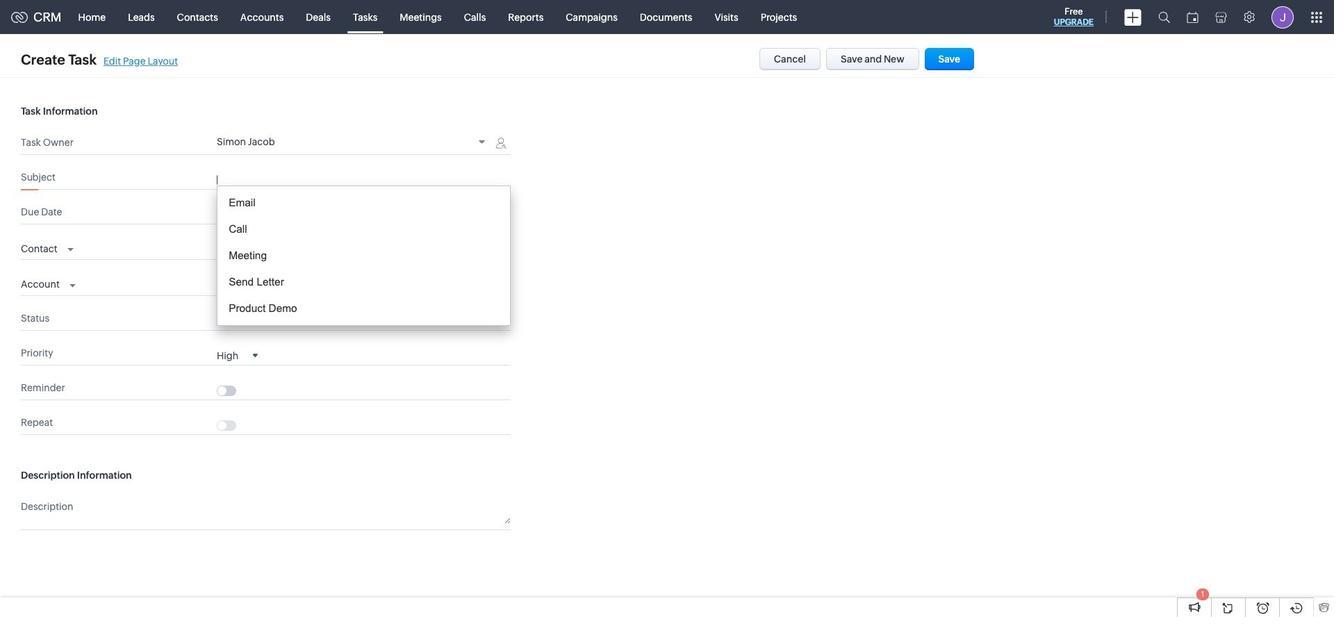 Task type: locate. For each thing, give the bounding box(es) containing it.
None field
[[217, 136, 490, 149], [21, 239, 73, 256], [21, 275, 76, 292], [217, 349, 258, 361], [217, 136, 490, 149], [21, 239, 73, 256], [21, 275, 76, 292], [217, 349, 258, 361]]

None text field
[[217, 245, 443, 256]]

profile image
[[1272, 6, 1294, 28]]

mmm d, yyyy text field
[[217, 209, 467, 220]]

search image
[[1159, 11, 1171, 23]]

None text field
[[217, 174, 511, 186], [217, 281, 443, 292], [217, 498, 511, 524], [217, 174, 511, 186], [217, 281, 443, 292], [217, 498, 511, 524]]

None button
[[760, 48, 821, 70], [827, 48, 919, 70], [925, 48, 975, 70], [760, 48, 821, 70], [827, 48, 919, 70], [925, 48, 975, 70]]

search element
[[1151, 0, 1179, 34]]



Task type: describe. For each thing, give the bounding box(es) containing it.
logo image
[[11, 11, 28, 23]]

calendar image
[[1187, 11, 1199, 23]]

profile element
[[1264, 0, 1303, 34]]

create menu element
[[1116, 0, 1151, 34]]

create menu image
[[1125, 9, 1142, 25]]



Task type: vqa. For each thing, say whether or not it's contained in the screenshot.
button
yes



